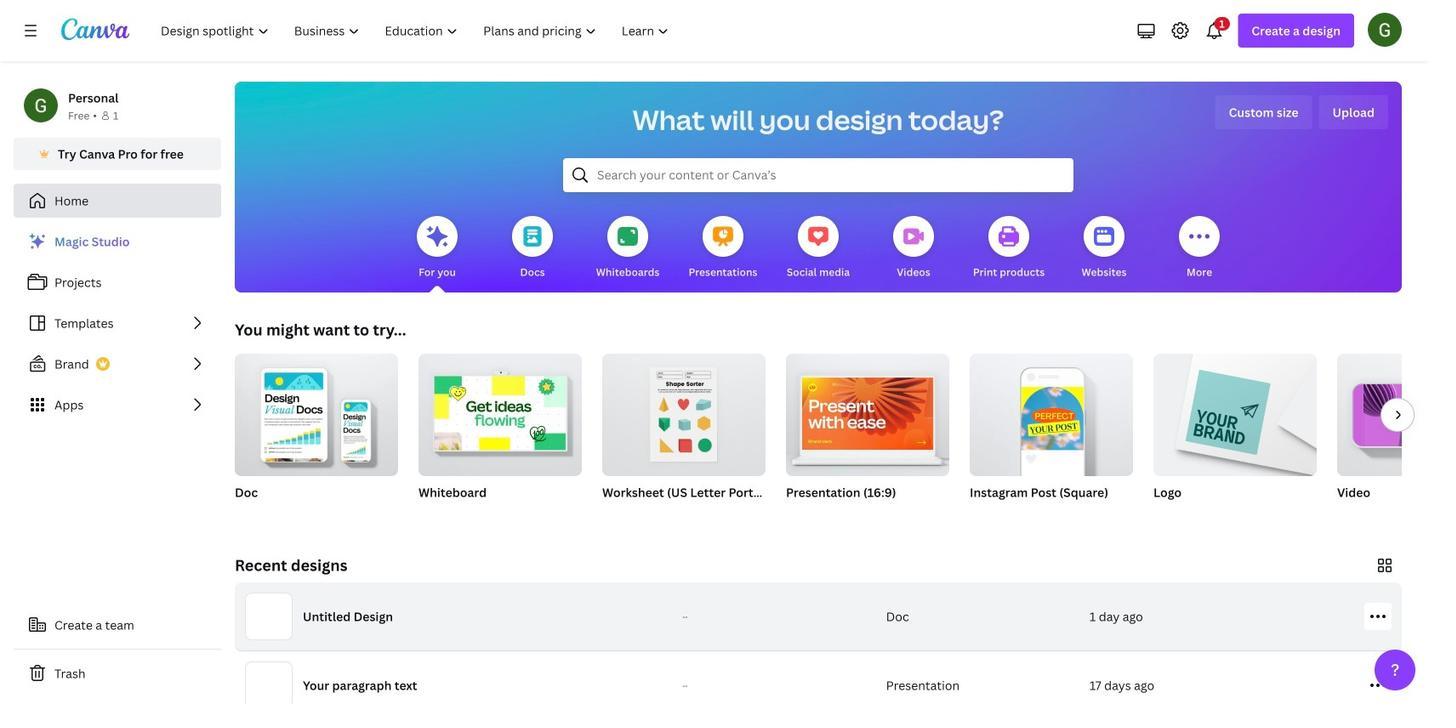 Task type: locate. For each thing, give the bounding box(es) containing it.
top level navigation element
[[150, 14, 684, 48]]

list
[[14, 225, 221, 422]]

group
[[235, 347, 398, 523], [235, 347, 398, 477], [419, 347, 582, 523], [419, 347, 582, 477], [603, 347, 766, 523], [603, 347, 766, 477], [786, 347, 950, 523], [786, 347, 950, 477], [970, 347, 1134, 523], [970, 347, 1134, 477], [1154, 347, 1318, 523], [1154, 347, 1318, 477], [1338, 354, 1430, 523], [1338, 354, 1430, 477]]

None search field
[[563, 158, 1074, 192]]

gary orlando image
[[1369, 13, 1403, 47]]



Task type: vqa. For each thing, say whether or not it's contained in the screenshot.
List
yes



Task type: describe. For each thing, give the bounding box(es) containing it.
Search search field
[[597, 159, 1040, 191]]



